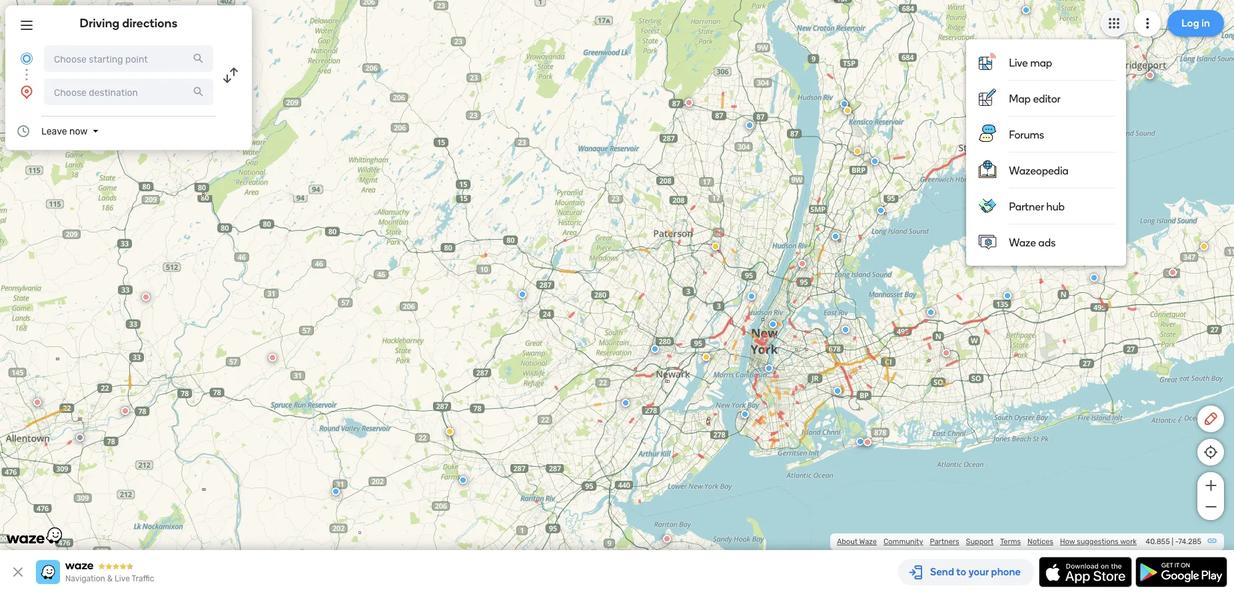 Task type: locate. For each thing, give the bounding box(es) containing it.
partners
[[930, 538, 959, 547]]

community
[[884, 538, 923, 547]]

suggestions
[[1077, 538, 1119, 547]]

terms
[[1000, 538, 1021, 547]]

leave
[[41, 126, 67, 137]]

road closed image
[[1146, 71, 1154, 79], [798, 260, 806, 268], [1169, 269, 1177, 277], [942, 349, 950, 357], [269, 354, 277, 362]]

0 horizontal spatial hazard image
[[446, 428, 454, 436]]

40.855 | -74.285
[[1146, 538, 1202, 547]]

support
[[966, 538, 994, 547]]

notices
[[1028, 538, 1054, 547]]

hazard image
[[844, 107, 852, 115], [854, 147, 862, 155], [712, 243, 720, 251], [702, 353, 710, 361]]

waze
[[859, 538, 877, 547]]

Choose starting point text field
[[44, 45, 213, 72]]

navigation
[[65, 575, 105, 584]]

support link
[[966, 538, 994, 547]]

community link
[[884, 538, 923, 547]]

zoom out image
[[1203, 499, 1219, 515]]

partners link
[[930, 538, 959, 547]]

live
[[115, 575, 130, 584]]

leave now
[[41, 126, 88, 137]]

accident image
[[76, 434, 84, 442]]

74.285
[[1179, 538, 1202, 547]]

0 vertical spatial hazard image
[[1200, 243, 1208, 251]]

road closed image
[[685, 99, 693, 107], [142, 293, 150, 301], [33, 399, 41, 407], [121, 407, 129, 415], [864, 439, 872, 447], [663, 535, 671, 543]]

x image
[[10, 565, 26, 581]]

Choose destination text field
[[44, 79, 213, 105]]

how
[[1060, 538, 1075, 547]]

police image
[[1022, 6, 1030, 14], [840, 100, 848, 108], [746, 121, 754, 129], [871, 157, 879, 165], [832, 233, 840, 241], [1090, 274, 1098, 282], [519, 291, 527, 299], [1004, 292, 1012, 300], [651, 345, 659, 353], [765, 365, 773, 373], [622, 399, 630, 407], [459, 477, 467, 485]]

hazard image
[[1200, 243, 1208, 251], [446, 428, 454, 436]]

directions
[[122, 16, 178, 30]]

zoom in image
[[1203, 478, 1219, 494]]

-
[[1175, 538, 1179, 547]]

pencil image
[[1203, 411, 1219, 427]]

1 vertical spatial hazard image
[[446, 428, 454, 436]]

now
[[69, 126, 88, 137]]

driving
[[80, 16, 120, 30]]

police image
[[877, 207, 885, 215], [748, 293, 756, 301], [927, 309, 935, 317], [769, 321, 777, 329], [842, 326, 850, 334], [834, 387, 842, 395], [741, 411, 749, 419], [856, 438, 864, 446], [332, 488, 340, 496]]

about waze link
[[837, 538, 877, 547]]



Task type: describe. For each thing, give the bounding box(es) containing it.
work
[[1120, 538, 1137, 547]]

1 horizontal spatial hazard image
[[1200, 243, 1208, 251]]

|
[[1172, 538, 1174, 547]]

navigation & live traffic
[[65, 575, 154, 584]]

notices link
[[1028, 538, 1054, 547]]

link image
[[1207, 536, 1218, 547]]

40.855
[[1146, 538, 1170, 547]]

about waze community partners support terms notices how suggestions work
[[837, 538, 1137, 547]]

&
[[107, 575, 113, 584]]

terms link
[[1000, 538, 1021, 547]]

about
[[837, 538, 858, 547]]

clock image
[[15, 123, 31, 139]]

location image
[[19, 84, 35, 100]]

current location image
[[19, 51, 35, 67]]

driving directions
[[80, 16, 178, 30]]

traffic
[[132, 575, 154, 584]]

how suggestions work link
[[1060, 538, 1137, 547]]



Task type: vqa. For each thing, say whether or not it's contained in the screenshot.
Huntington
no



